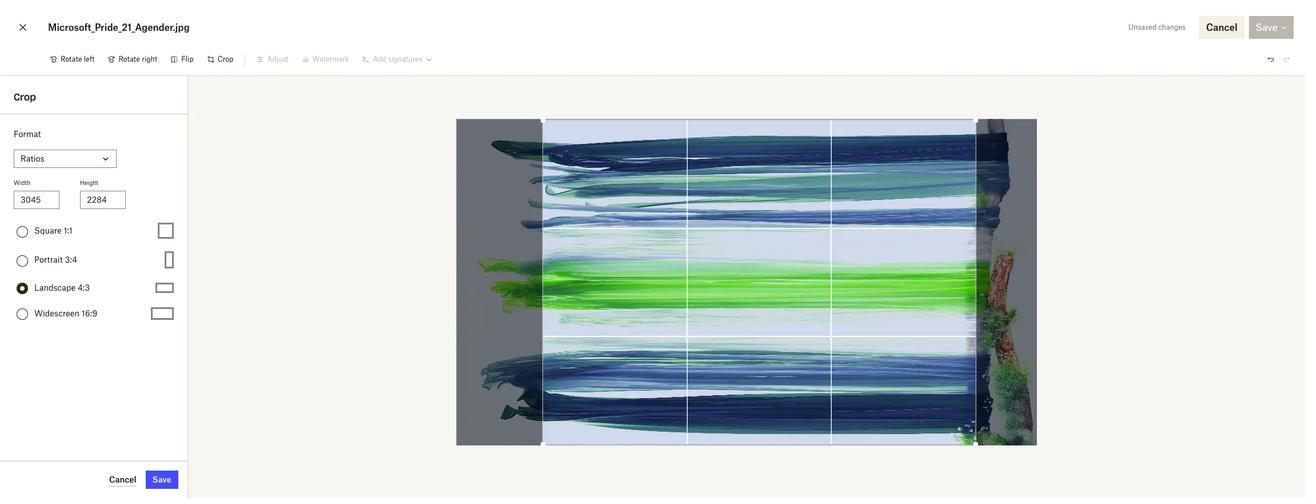 Task type: locate. For each thing, give the bounding box(es) containing it.
rotate
[[61, 55, 82, 63], [119, 55, 140, 63]]

rotate left button
[[43, 50, 101, 69]]

1 horizontal spatial rotate
[[119, 55, 140, 63]]

crop up format
[[14, 92, 36, 103]]

2 rotate from the left
[[119, 55, 140, 63]]

1 horizontal spatial crop
[[218, 55, 234, 63]]

crop inside button
[[218, 55, 234, 63]]

0 vertical spatial cancel
[[1207, 22, 1238, 33]]

ratios
[[21, 154, 44, 164]]

crop
[[218, 55, 234, 63], [14, 92, 36, 103]]

Format button
[[14, 150, 117, 168]]

landscape 4:3
[[34, 283, 90, 293]]

width
[[14, 180, 30, 186]]

portrait
[[34, 255, 63, 265]]

1 horizontal spatial cancel button
[[1200, 16, 1245, 39]]

rotate left left
[[61, 55, 82, 63]]

1 rotate from the left
[[61, 55, 82, 63]]

widescreen 16:9
[[34, 309, 97, 318]]

height
[[80, 180, 98, 186]]

rotate right button
[[101, 50, 164, 69]]

cancel button right changes
[[1200, 16, 1245, 39]]

save button
[[146, 471, 178, 490]]

0 horizontal spatial cancel button
[[109, 474, 136, 487]]

Height number field
[[87, 194, 119, 206]]

1 horizontal spatial cancel
[[1207, 22, 1238, 33]]

0 horizontal spatial cancel
[[109, 475, 136, 485]]

0 vertical spatial cancel button
[[1200, 16, 1245, 39]]

Portrait 3:4 radio
[[17, 255, 28, 267]]

crop button
[[200, 50, 240, 69]]

flip button
[[164, 50, 200, 69]]

cancel button left save button
[[109, 474, 136, 487]]

1:1
[[64, 226, 72, 236]]

crop right flip at the top left of the page
[[218, 55, 234, 63]]

0 vertical spatial crop
[[218, 55, 234, 63]]

cancel left save
[[109, 475, 136, 485]]

widescreen
[[34, 309, 79, 318]]

rotate left right
[[119, 55, 140, 63]]

0 horizontal spatial crop
[[14, 92, 36, 103]]

cancel button
[[1200, 16, 1245, 39], [109, 474, 136, 487]]

format
[[14, 129, 41, 139]]

0 horizontal spatial rotate
[[61, 55, 82, 63]]

None field
[[0, 0, 88, 13]]

cancel
[[1207, 22, 1238, 33], [109, 475, 136, 485]]

rotate right
[[119, 55, 157, 63]]

square 1:1
[[34, 226, 72, 236]]

microsoft_pride_21_agender.jpg
[[48, 22, 190, 33]]

cancel right changes
[[1207, 22, 1238, 33]]

Widescreen 16:9 radio
[[17, 309, 28, 320]]



Task type: vqa. For each thing, say whether or not it's contained in the screenshot.
Cancel associated with the bottommost CANCEL button
yes



Task type: describe. For each thing, give the bounding box(es) containing it.
portrait 3:4
[[34, 255, 77, 265]]

Square 1:1 radio
[[17, 226, 28, 238]]

rotate for rotate right
[[119, 55, 140, 63]]

flip
[[181, 55, 194, 63]]

1 vertical spatial crop
[[14, 92, 36, 103]]

Landscape 4:3 radio
[[17, 283, 28, 295]]

left
[[84, 55, 95, 63]]

Width number field
[[21, 194, 53, 206]]

close image
[[16, 18, 30, 37]]

save
[[152, 475, 172, 485]]

unsaved
[[1129, 23, 1157, 31]]

rotate left
[[61, 55, 95, 63]]

16:9
[[82, 309, 97, 318]]

unsaved changes
[[1129, 23, 1186, 31]]

4:3
[[78, 283, 90, 293]]

1 vertical spatial cancel button
[[109, 474, 136, 487]]

changes
[[1159, 23, 1186, 31]]

3:4
[[65, 255, 77, 265]]

square
[[34, 226, 62, 236]]

landscape
[[34, 283, 76, 293]]

1 vertical spatial cancel
[[109, 475, 136, 485]]

right
[[142, 55, 157, 63]]

rotate for rotate left
[[61, 55, 82, 63]]



